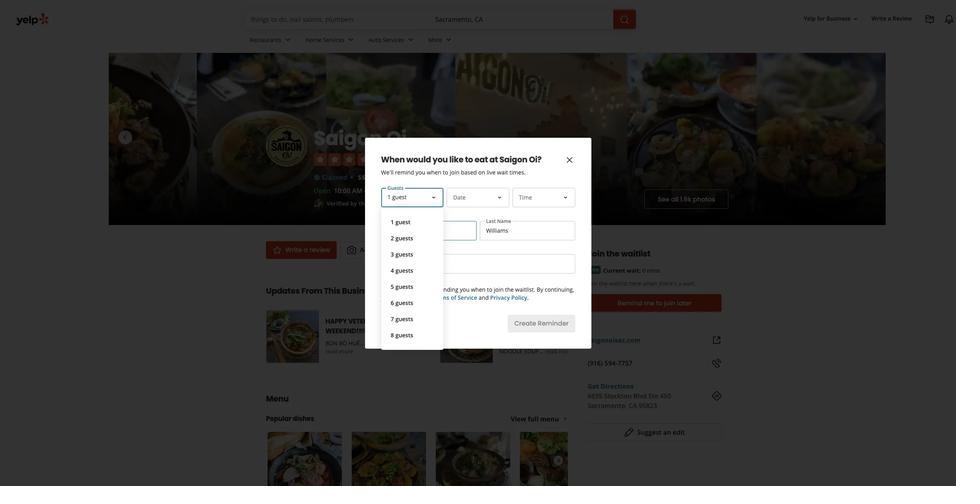 Task type: locate. For each thing, give the bounding box(es) containing it.
guests up agree
[[395, 283, 413, 290]]

6 guests
[[391, 299, 413, 307]]

0 vertical spatial "bún
[[499, 317, 516, 326]]

noodle inside '"bún mắm"/fermented fish paste noodle soup…'
[[499, 348, 523, 355]]

when up "terms of service and privacy policy ." at bottom
[[471, 286, 486, 293]]

the inside you'll receive texts reminding you when to join the waitlist. by continuing, you agree to yelp's
[[505, 286, 514, 293]]

more down soup
[[559, 348, 573, 355]]

open 10:00 am - 5:00 pm
[[314, 186, 392, 195]]

more down huế…
[[339, 348, 353, 355]]

5 guests button
[[387, 279, 437, 295]]

services right auto at the top left of the page
[[383, 36, 404, 43]]

2 vertical spatial join
[[664, 299, 675, 308]]

ca
[[629, 401, 637, 410]]

the up privacy policy link
[[505, 286, 514, 293]]

services right home
[[323, 36, 344, 43]]

0 vertical spatial write
[[872, 15, 886, 22]]

24 chevron down v2 image inside more link
[[444, 35, 454, 45]]

paste up (916)
[[580, 340, 596, 347]]

previous image for photo of saigon oi - sacramento, ca, us. banh mi chao at top left
[[120, 132, 130, 142]]

0 horizontal spatial paste
[[499, 327, 519, 336]]

fish right reminder on the right bottom
[[578, 317, 592, 326]]

1 more from the left
[[339, 348, 353, 355]]

create reminder button
[[508, 315, 575, 333]]

2 24 chevron down v2 image from the left
[[406, 35, 415, 45]]

claimed
[[322, 173, 347, 182]]

guests right 6
[[395, 299, 413, 307]]

0 vertical spatial fish
[[578, 317, 592, 326]]

paste inside '"bún mắm"/fermented fish paste noodle soup…'
[[580, 340, 596, 347]]

guests down 2 guests
[[395, 250, 413, 258]]

1 guest button
[[387, 214, 437, 230]]

3 left months
[[396, 200, 399, 207]]

bò down weekend!🇺🇸
[[339, 340, 347, 347]]

0 vertical spatial paste
[[499, 327, 519, 336]]

from
[[301, 285, 322, 297]]

1 horizontal spatial 24 chevron down v2 image
[[406, 35, 415, 45]]

business
[[370, 200, 394, 207]]

1 vertical spatial saigon
[[499, 154, 527, 165]]

to left eat
[[465, 154, 473, 165]]

fish inside "bún mắm"/fermented fish paste  noodle soup
[[578, 317, 592, 326]]

0 horizontal spatial 24 chevron down v2 image
[[346, 35, 356, 45]]

1 bún from the left
[[325, 340, 337, 347]]

continuing,
[[545, 286, 574, 293]]

0 horizontal spatial bò
[[339, 340, 347, 347]]

2 guests from the top
[[395, 250, 413, 258]]

user actions element
[[797, 10, 956, 60]]

more
[[428, 36, 442, 43]]

0 vertical spatial mắm"/fermented
[[517, 317, 577, 326]]

the down 'live'
[[599, 280, 608, 287]]

yelp
[[804, 15, 816, 22]]

1 bò from the left
[[339, 340, 347, 347]]

"bún inside "bún mắm"/fermented fish paste  noodle soup
[[499, 317, 516, 326]]

4 guests from the top
[[395, 283, 413, 290]]

more link
[[422, 29, 460, 53]]

services inside 'home services' link
[[323, 36, 344, 43]]

1 horizontal spatial previous image
[[271, 456, 280, 466]]

paste for "bún mắm"/fermented fish paste  noodle soup
[[499, 327, 519, 336]]

24 chevron down v2 image for home services
[[346, 35, 356, 45]]

3 up 4
[[391, 250, 394, 258]]

0 vertical spatial waitlist
[[621, 248, 650, 260]]

you down (465 reviews) link
[[416, 168, 425, 176]]

24 chevron down v2 image
[[346, 35, 356, 45], [444, 35, 454, 45]]

a
[[888, 15, 891, 22], [304, 245, 308, 255], [678, 280, 681, 287]]

24 chevron down v2 image left auto at the top left of the page
[[346, 35, 356, 45]]

and
[[479, 294, 489, 301]]

0 horizontal spatial previous image
[[120, 132, 130, 142]]

weekend!🇺🇸
[[325, 327, 367, 336]]

bò
[[339, 340, 347, 347], [379, 340, 387, 347]]

waitlist down current
[[609, 280, 628, 287]]

mắm"/fermented inside "bún mắm"/fermented fish paste  noodle soup
[[517, 317, 577, 326]]

fish inside '"bún mắm"/fermented fish paste noodle soup…'
[[567, 340, 578, 347]]

dishes
[[293, 414, 314, 424]]

14 chevron right outline image
[[562, 416, 568, 422]]

services inside auto services 'link'
[[383, 36, 404, 43]]

photo of saigon oi - sacramento, ca, us. vietnamese tradition mini savory crep image
[[627, 53, 757, 225]]

0 vertical spatial a
[[888, 15, 891, 22]]

5 guests from the top
[[395, 299, 413, 307]]

"bún down privacy policy link
[[499, 317, 516, 326]]

terms of service and privacy policy .
[[432, 294, 529, 301]]

1 horizontal spatial business
[[827, 15, 851, 22]]

1 guest
[[391, 218, 410, 226]]

you down you'll
[[381, 294, 391, 301]]

0 vertical spatial 3
[[396, 200, 399, 207]]

1 vertical spatial waitlist
[[609, 280, 628, 287]]

0 horizontal spatial see
[[401, 187, 409, 194]]

saigon up '4.4 star rating' image
[[314, 125, 382, 152]]

594-
[[605, 359, 618, 368]]

read right "soup…" at right bottom
[[545, 348, 557, 355]]

write
[[872, 15, 886, 22], [285, 245, 302, 255]]

veterans
[[348, 317, 381, 326]]

services for auto services
[[383, 36, 404, 43]]

guests right 2
[[395, 234, 413, 242]]

0 horizontal spatial when
[[427, 168, 441, 176]]

shaking beef image
[[520, 432, 594, 486]]

mắm"/fermented inside '"bún mắm"/fermented fish paste noodle soup…'
[[515, 340, 565, 347]]

1 vertical spatial a
[[304, 245, 308, 255]]

fish
[[578, 317, 592, 326], [567, 340, 578, 347]]

bò left huế on the left
[[379, 340, 387, 347]]

1 "bún from the top
[[499, 317, 516, 326]]

1 horizontal spatial write
[[872, 15, 886, 22]]

photos
[[693, 195, 715, 204]]

services
[[323, 36, 344, 43], [383, 36, 404, 43]]

mắm"/fermented up soup
[[517, 317, 577, 326]]

guests for 6 guests
[[395, 299, 413, 307]]

write a review link
[[266, 241, 337, 259]]

huế
[[389, 340, 400, 347]]

read down weekend!🇺🇸
[[325, 348, 338, 355]]

texts
[[417, 286, 430, 293]]

remind me to join later button
[[588, 294, 722, 312]]

next image for photo of saigon oi - sacramento, ca, us. interior
[[865, 132, 874, 142]]

0 horizontal spatial read
[[325, 348, 338, 355]]

remind
[[395, 168, 414, 176]]

see hours
[[401, 187, 424, 194]]

None search field
[[244, 10, 637, 29]]

0 horizontal spatial services
[[323, 36, 344, 43]]

live
[[487, 168, 496, 176]]

updates from this business element
[[253, 272, 607, 367]]

  telephone field
[[381, 254, 575, 273]]

mắm"/fermented up "soup…" at right bottom
[[515, 340, 565, 347]]

saigon inside when would you like to eat at saigon oi? we'll remind you when to join based on live wait times.
[[499, 154, 527, 165]]

"bún for "bún mắm"/fermented fish paste  noodle soup
[[499, 317, 516, 326]]

1 horizontal spatial 24 chevron down v2 image
[[444, 35, 454, 45]]

10:00
[[334, 186, 350, 195]]

for
[[817, 15, 825, 22]]

there's
[[659, 280, 677, 287]]

noodle for soup…
[[499, 348, 523, 355]]

0 vertical spatial next image
[[865, 132, 874, 142]]

ago
[[423, 200, 434, 207]]

$$
[[358, 173, 365, 182]]

photo of saigon oi - sacramento, ca, us. banh khot image
[[757, 53, 886, 225]]

2 vertical spatial next image
[[554, 456, 563, 466]]

paste inside "bún mắm"/fermented fish paste  noodle soup
[[499, 327, 519, 336]]

next image
[[865, 132, 874, 142], [554, 332, 563, 342], [554, 456, 563, 466]]

0 vertical spatial business
[[827, 15, 851, 22]]

5
[[391, 283, 394, 290]]

save button
[[452, 241, 494, 259]]

  telephone field inside when would you like to eat at saigon oi? region
[[381, 254, 575, 273]]

noodle inside "bún mắm"/fermented fish paste  noodle soup
[[520, 327, 546, 336]]

24 chevron down v2 image inside 'home services' link
[[346, 35, 356, 45]]

1 vertical spatial previous image
[[271, 456, 280, 466]]

0 vertical spatial noodle
[[520, 327, 546, 336]]

see left all
[[658, 195, 669, 204]]

0 vertical spatial join
[[450, 168, 459, 176]]

Time field
[[513, 188, 575, 207]]

read inside 'happy veterans day weekend!🇺🇸 bún bò huế… bún bò huế đây!!!!… read more'
[[325, 348, 338, 355]]

paste down privacy policy link
[[499, 327, 519, 336]]

bún down weekend!🇺🇸
[[325, 340, 337, 347]]

read
[[325, 348, 338, 355], [545, 348, 557, 355]]

2 read from the left
[[545, 348, 557, 355]]

2 vertical spatial a
[[678, 280, 681, 287]]

  text field up follow
[[480, 221, 575, 240]]

guest
[[395, 218, 410, 226]]

see left hours
[[401, 187, 409, 194]]

1 join from the top
[[588, 248, 605, 260]]

0 horizontal spatial bún
[[325, 340, 337, 347]]

"bún right "bún mắm"/fermented fish paste  noodle soup 'image'
[[499, 340, 513, 347]]

6 guests button
[[387, 295, 437, 311]]

8 guests button
[[387, 327, 437, 343]]

1 horizontal spatial   text field
[[480, 221, 575, 240]]

2 "bún from the top
[[499, 340, 513, 347]]

1 vertical spatial fish
[[567, 340, 578, 347]]

business
[[827, 15, 851, 22], [342, 285, 378, 297]]

24 phone v2 image
[[712, 359, 722, 368]]

1 horizontal spatial saigon
[[499, 154, 527, 165]]

Date field
[[447, 188, 509, 207]]

16 chevron down v2 image
[[852, 16, 859, 22]]

happy veterans day weekend!🇺🇸 image
[[266, 310, 319, 363]]

write for write a review
[[872, 15, 886, 22]]

0 horizontal spatial 24 chevron down v2 image
[[283, 35, 293, 45]]

to right me
[[656, 299, 662, 308]]

huế…
[[348, 340, 364, 347]]

0 vertical spatial see
[[401, 187, 409, 194]]

0 horizontal spatial a
[[304, 245, 308, 255]]

1 horizontal spatial a
[[678, 280, 681, 287]]

join the waitlist
[[588, 248, 650, 260]]

directions
[[601, 382, 634, 391]]

16 claim filled v2 image
[[314, 174, 320, 181]]

to down receive
[[409, 294, 414, 301]]

0 horizontal spatial business
[[342, 285, 378, 297]]

by
[[350, 200, 357, 207]]

0 horizontal spatial write
[[285, 245, 302, 255]]

updates from this business
[[266, 285, 378, 297]]

suggest an edit
[[637, 428, 685, 437]]

banh mi chao image
[[268, 432, 342, 486]]

(465 reviews) link
[[401, 155, 441, 164]]

0 horizontal spatial saigon
[[314, 125, 382, 152]]

join up privacy at bottom
[[494, 286, 504, 293]]

join inside when would you like to eat at saigon oi? we'll remind you when to join based on live wait times.
[[450, 168, 459, 176]]

guests right 4
[[395, 267, 413, 274]]

2 guests
[[391, 234, 413, 242]]

guests inside button
[[395, 283, 413, 290]]

wait
[[497, 168, 508, 176]]

policy
[[511, 294, 527, 301]]

1 services from the left
[[323, 36, 344, 43]]

0 vertical spatial previous image
[[120, 132, 130, 142]]

2 services from the left
[[383, 36, 404, 43]]

terms
[[432, 294, 449, 301]]

2 horizontal spatial join
[[664, 299, 675, 308]]

24 chevron down v2 image right auto services on the left of the page
[[406, 35, 415, 45]]

  text field up '24 share v2' image on the left of the page
[[381, 221, 476, 240]]

popular
[[266, 414, 291, 424]]

restaurants link
[[243, 29, 299, 53]]

1 horizontal spatial more
[[559, 348, 573, 355]]

2 join from the top
[[588, 280, 597, 287]]

"bún mắm"/fermented fish paste noodle soup…
[[499, 340, 596, 355]]

0 horizontal spatial more
[[339, 348, 353, 355]]

1 vertical spatial mắm"/fermented
[[515, 340, 565, 347]]

soup…
[[524, 348, 544, 355]]

when down the "mins"
[[643, 280, 657, 287]]

1 vertical spatial 3
[[391, 250, 394, 258]]

guests up đây!!!!…
[[395, 331, 413, 339]]

paste for "bún mắm"/fermented fish paste noodle soup…
[[580, 340, 596, 347]]

0 horizontal spatial 3
[[391, 250, 394, 258]]

join up 'live'
[[588, 248, 605, 260]]

0 vertical spatial join
[[588, 248, 605, 260]]

2 24 chevron down v2 image from the left
[[444, 35, 454, 45]]

24 chevron down v2 image inside auto services 'link'
[[406, 35, 415, 45]]

0 horizontal spatial   text field
[[381, 221, 476, 240]]

1 horizontal spatial bò
[[379, 340, 387, 347]]

bún right huế…
[[366, 340, 378, 347]]

write inside user actions element
[[872, 15, 886, 22]]

sacramento,
[[588, 401, 627, 410]]

4.4 (465 reviews)
[[390, 155, 441, 164]]

review
[[893, 15, 912, 22]]

1 vertical spatial paste
[[580, 340, 596, 347]]

4.4 star rating image
[[314, 153, 385, 166]]

0 horizontal spatial join
[[450, 168, 459, 176]]

2 horizontal spatial a
[[888, 15, 891, 22]]

1 vertical spatial join
[[588, 280, 597, 287]]

join down like
[[450, 168, 459, 176]]

1 horizontal spatial 3
[[396, 200, 399, 207]]

previous image
[[120, 132, 130, 142], [271, 456, 280, 466]]

write left review
[[872, 15, 886, 22]]

3 guests from the top
[[395, 267, 413, 274]]

1 vertical spatial "bún
[[499, 340, 513, 347]]

waitlist
[[621, 248, 650, 260], [609, 280, 628, 287]]

3 inside 3 guests button
[[391, 250, 394, 258]]

1 horizontal spatial read
[[545, 348, 557, 355]]

24 chevron down v2 image right more
[[444, 35, 454, 45]]

2 horizontal spatial when
[[643, 280, 657, 287]]

1 guests from the top
[[395, 234, 413, 242]]

1 24 chevron down v2 image from the left
[[283, 35, 293, 45]]

  text field
[[381, 221, 476, 240], [480, 221, 575, 240]]

24 chevron down v2 image
[[283, 35, 293, 45], [406, 35, 415, 45]]

24 chevron down v2 image right restaurants
[[283, 35, 293, 45]]

noodle up "soup…" at right bottom
[[520, 327, 546, 336]]

(465
[[401, 155, 414, 164]]

business left 16 chevron down v2 'image'
[[827, 15, 851, 22]]

1 read from the left
[[325, 348, 338, 355]]

banh khot image
[[352, 432, 426, 486]]

1 24 chevron down v2 image from the left
[[346, 35, 356, 45]]

1 horizontal spatial bún
[[366, 340, 378, 347]]

1 horizontal spatial services
[[383, 36, 404, 43]]

mắm"/fermented for soup…
[[515, 340, 565, 347]]

7 guests button
[[387, 311, 437, 327]]

1 horizontal spatial when
[[471, 286, 486, 293]]

1 vertical spatial see
[[658, 195, 669, 204]]

vietnamese link
[[376, 173, 414, 182]]

2 bún from the left
[[366, 340, 378, 347]]

saigon up times.
[[499, 154, 527, 165]]

see for see all 1.6k photos
[[658, 195, 669, 204]]

join down 'live'
[[588, 280, 597, 287]]

24 chevron down v2 image inside restaurants link
[[283, 35, 293, 45]]

1 horizontal spatial paste
[[580, 340, 596, 347]]

paste
[[499, 327, 519, 336], [580, 340, 596, 347]]

the up current
[[606, 248, 619, 260]]

1 horizontal spatial join
[[494, 286, 504, 293]]

24 chevron down v2 image for restaurants
[[283, 35, 293, 45]]

wait.
[[683, 280, 695, 287]]

when down reviews)
[[427, 168, 441, 176]]

business categories element
[[243, 29, 956, 53]]

24 chevron down v2 image for auto services
[[406, 35, 415, 45]]

yelp for business
[[804, 15, 851, 22]]

1 vertical spatial noodle
[[499, 348, 523, 355]]

waitlist up wait: at the right of page
[[621, 248, 650, 260]]

1
[[391, 218, 394, 226]]

noodle left "soup…" at right bottom
[[499, 348, 523, 355]]

write right 24 star v2 image
[[285, 245, 302, 255]]

fish up read more
[[567, 340, 578, 347]]

guests right 7
[[395, 315, 413, 323]]

7 guests from the top
[[395, 331, 413, 339]]

fish for "bún mắm"/fermented fish paste noodle soup…
[[567, 340, 578, 347]]

1 vertical spatial write
[[285, 245, 302, 255]]

write for write a review
[[285, 245, 302, 255]]

1 vertical spatial join
[[494, 286, 504, 293]]

1 horizontal spatial see
[[658, 195, 669, 204]]

business right 'this'
[[342, 285, 378, 297]]

6 guests from the top
[[395, 315, 413, 323]]

24 directions v2 image
[[712, 391, 722, 401]]

"bún inside '"bún mắm"/fermented fish paste noodle soup…'
[[499, 340, 513, 347]]

join left later
[[664, 299, 675, 308]]

photo of saigon oi - sacramento, ca, us. com do bo luc lac image
[[326, 53, 455, 225]]



Task type: vqa. For each thing, say whether or not it's contained in the screenshot.
group
no



Task type: describe. For each thing, give the bounding box(es) containing it.
add photo link
[[340, 241, 400, 259]]

home services link
[[299, 29, 362, 53]]

get
[[588, 382, 599, 391]]

soup
[[547, 327, 565, 336]]

7757
[[618, 359, 632, 368]]

join inside button
[[664, 299, 675, 308]]

updates
[[266, 285, 300, 297]]

-
[[364, 186, 366, 195]]

2 more from the left
[[559, 348, 573, 355]]

5:00
[[368, 186, 381, 195]]

guests for 8 guests
[[395, 331, 413, 339]]

ste
[[649, 392, 658, 401]]

24 pencil v2 image
[[624, 428, 634, 437]]

next image for shaking beef image
[[554, 456, 563, 466]]

menu
[[540, 415, 559, 424]]

oi?
[[529, 154, 542, 165]]

waitlist for join the waitlist
[[621, 248, 650, 260]]

projects image
[[925, 15, 935, 24]]

would
[[406, 154, 431, 165]]

here
[[629, 280, 641, 287]]

when inside you'll receive texts reminding you when to join the waitlist. by continuing, you agree to yelp's
[[471, 286, 486, 293]]

yelp for business button
[[801, 12, 862, 26]]

guests for 3 guests
[[395, 250, 413, 258]]

when
[[381, 154, 405, 165]]

guests for 4 guests
[[395, 267, 413, 274]]

waitlist for join the waitlist here when there's a wait.
[[609, 280, 628, 287]]

guests for 7 guests
[[395, 315, 413, 323]]

more inside 'happy veterans day weekend!🇺🇸 bún bò huế… bún bò huế đây!!!!… read more'
[[339, 348, 353, 355]]

"bún for "bún mắm"/fermented fish paste noodle soup…
[[499, 340, 513, 347]]

day
[[382, 317, 396, 326]]

4 guests button
[[387, 263, 437, 279]]

blvd
[[633, 392, 647, 401]]

view full menu link
[[511, 415, 568, 424]]

a for review
[[888, 15, 891, 22]]

privacy
[[490, 294, 510, 301]]

see all 1.6k photos link
[[644, 190, 728, 209]]

"bún mắm"/fermented fish paste  noodle soup image
[[440, 310, 493, 363]]

at
[[489, 154, 498, 165]]

7
[[391, 315, 394, 323]]

write a review link
[[868, 12, 915, 26]]

view
[[511, 415, 526, 424]]

follow button
[[497, 241, 544, 259]]

remind
[[618, 299, 642, 308]]

this
[[324, 285, 340, 297]]

oi
[[386, 125, 407, 152]]

terms of service link
[[432, 294, 477, 301]]

24 save outline v2 image
[[459, 245, 468, 255]]

1.6k
[[680, 195, 691, 204]]

when inside when would you like to eat at saigon oi? we'll remind you when to join based on live wait times.
[[427, 168, 441, 176]]

of
[[451, 294, 456, 301]]

when would you like to eat at saigon oi? dialog
[[0, 0, 956, 486]]

eat
[[475, 154, 488, 165]]

a for review
[[304, 245, 308, 255]]

1   text field from the left
[[381, 221, 476, 240]]

to up and at the bottom
[[487, 286, 492, 293]]

times.
[[510, 168, 526, 176]]

reminder
[[538, 319, 569, 328]]

2   text field from the left
[[480, 221, 575, 240]]

current
[[603, 267, 625, 274]]

4.4
[[390, 155, 399, 164]]

popular dishes
[[266, 414, 314, 424]]

noodle for soup
[[520, 327, 546, 336]]

save
[[472, 245, 487, 255]]

Guests field
[[381, 188, 444, 350]]

pm
[[382, 186, 392, 195]]

am
[[352, 186, 362, 195]]

wait:
[[627, 267, 641, 274]]

services for home services
[[323, 36, 344, 43]]

previous image for banh mi chao image
[[271, 456, 280, 466]]

vietnamese
[[376, 173, 414, 182]]

open
[[314, 186, 331, 195]]

you up service
[[460, 286, 470, 293]]

create
[[514, 319, 536, 328]]

get directions 6835 stockton blvd ste 450 sacramento, ca 95823
[[588, 382, 671, 410]]

mắm"/fermented for soup
[[517, 317, 577, 326]]

fish for "bún mắm"/fermented fish paste  noodle soup
[[578, 317, 592, 326]]

2 bò from the left
[[379, 340, 387, 347]]

photo of saigon oi - sacramento, ca, us. banh canh cua image
[[197, 53, 326, 225]]

agree
[[392, 294, 407, 301]]

add
[[360, 245, 373, 255]]

photo of saigon oi - sacramento, ca, us. interior image
[[455, 53, 627, 225]]

0 vertical spatial saigon
[[314, 125, 382, 152]]

all
[[671, 195, 678, 204]]

to left 'based'
[[443, 168, 448, 176]]

see for see hours
[[401, 187, 409, 194]]

see hours link
[[397, 186, 428, 196]]

home services
[[306, 36, 344, 43]]

later
[[677, 299, 692, 308]]

6
[[391, 299, 394, 307]]

24 external link v2 image
[[712, 336, 722, 345]]

follow
[[517, 245, 537, 255]]

verified by the business 3 months ago
[[327, 200, 434, 207]]

months
[[400, 200, 422, 207]]

1 vertical spatial business
[[342, 285, 378, 297]]

4 guests
[[391, 267, 413, 274]]

create reminder
[[514, 319, 569, 328]]

24 share v2 image
[[410, 245, 420, 255]]

when would you like to eat at saigon oi? region
[[379, 154, 577, 350]]

waitlist.
[[515, 286, 535, 293]]

full
[[528, 415, 539, 424]]

close image
[[565, 155, 574, 165]]

join inside you'll receive texts reminding you when to join the waitlist. by continuing, you agree to yelp's
[[494, 286, 504, 293]]

24 camera v2 image
[[347, 245, 357, 255]]

you'll
[[381, 286, 395, 293]]

.
[[527, 294, 529, 301]]

8 guests
[[391, 331, 413, 339]]

24 chevron down v2 image for more
[[444, 35, 454, 45]]

the right by
[[359, 200, 368, 207]]

previous image
[[271, 332, 280, 342]]

guests for 2 guests
[[395, 234, 413, 242]]

yelp's
[[415, 294, 431, 301]]

you left like
[[433, 154, 448, 165]]

live
[[589, 266, 599, 273]]

service
[[458, 294, 477, 301]]

24 add v2 image
[[504, 245, 514, 255]]

24 star v2 image
[[272, 245, 282, 255]]

1 vertical spatial next image
[[554, 332, 563, 342]]

mins
[[647, 267, 660, 274]]

guests for 5 guests
[[395, 283, 413, 290]]

menu element
[[253, 380, 596, 486]]

business inside button
[[827, 15, 851, 22]]

banh canh cua image
[[436, 432, 510, 486]]

notifications image
[[944, 15, 954, 24]]

stockton
[[604, 392, 632, 401]]

we'll
[[381, 168, 394, 176]]

0
[[642, 267, 645, 274]]

search image
[[620, 15, 629, 24]]

write a review
[[285, 245, 330, 255]]

get directions link
[[588, 382, 634, 391]]

edit
[[673, 428, 685, 437]]

to inside remind me to join later button
[[656, 299, 662, 308]]

join for join the waitlist here when there's a wait.
[[588, 280, 597, 287]]

happy
[[325, 317, 347, 326]]

add photo
[[360, 245, 393, 255]]

you'll receive texts reminding you when to join the waitlist. by continuing, you agree to yelp's
[[381, 286, 574, 301]]

by
[[537, 286, 543, 293]]

photo of saigon oi - sacramento, ca, us. banh mi chao image
[[0, 53, 197, 225]]

me
[[644, 299, 654, 308]]

like
[[449, 154, 463, 165]]

auto services
[[369, 36, 404, 43]]

receive
[[397, 286, 415, 293]]

join for join the waitlist
[[588, 248, 605, 260]]

suggest
[[637, 428, 662, 437]]

see all 1.6k photos
[[658, 195, 715, 204]]

3 guests button
[[387, 246, 437, 263]]



